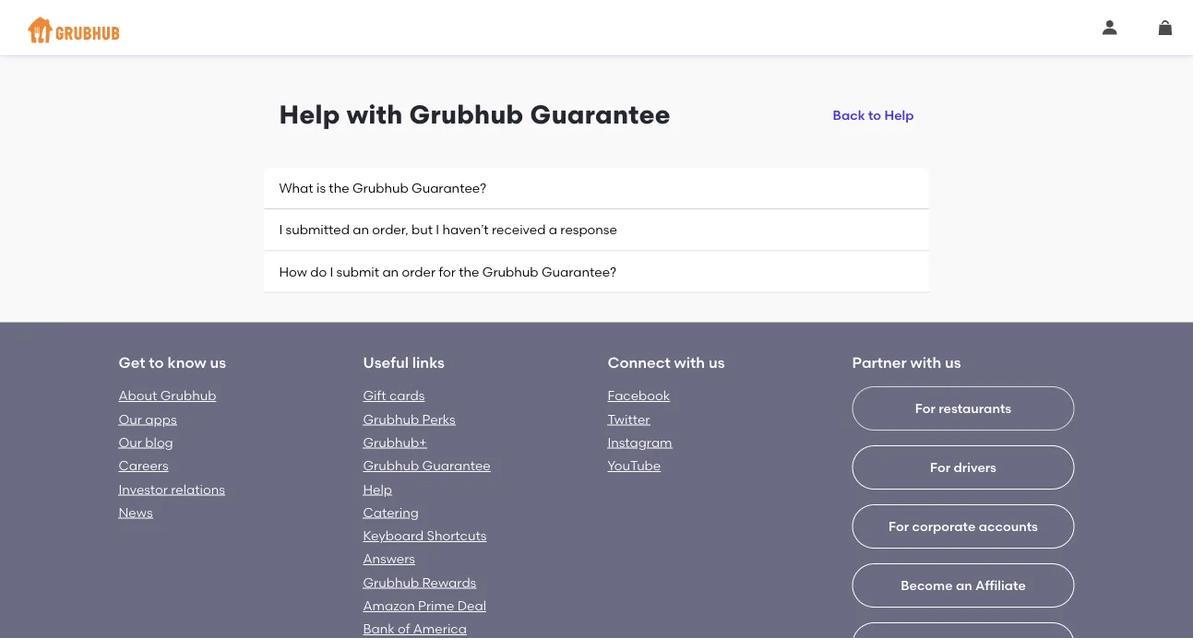 Task type: describe. For each thing, give the bounding box(es) containing it.
2 vertical spatial an
[[956, 578, 972, 594]]

1 horizontal spatial i
[[330, 264, 333, 279]]

help inside 'link'
[[885, 107, 914, 123]]

help link
[[363, 482, 392, 497]]

1 horizontal spatial the
[[459, 264, 479, 279]]

grubhub guarantee link
[[363, 458, 491, 474]]

1 horizontal spatial guarantee?
[[542, 264, 616, 279]]

america
[[413, 622, 467, 637]]

grubhub perks link
[[363, 412, 456, 427]]

for for for restaurants
[[915, 401, 936, 417]]

instagram
[[608, 435, 672, 451]]

for corporate accounts
[[889, 519, 1038, 535]]

blog
[[145, 435, 173, 451]]

connect with us
[[608, 354, 725, 372]]

grubhub rewards link
[[363, 575, 476, 591]]

order,
[[372, 222, 408, 238]]

grubhub logo image
[[28, 12, 120, 48]]

careers link
[[119, 458, 169, 474]]

received
[[492, 222, 546, 238]]

relations
[[171, 482, 225, 497]]

know
[[168, 354, 206, 372]]

1 our from the top
[[119, 412, 142, 427]]

instagram link
[[608, 435, 672, 451]]

small image
[[1103, 20, 1118, 35]]

keyboard shortcuts link
[[363, 528, 487, 544]]

to for get
[[149, 354, 164, 372]]

drivers
[[954, 460, 997, 476]]

connect
[[608, 354, 671, 372]]

help inside gift cards grubhub perks grubhub+ grubhub guarantee help catering keyboard shortcuts answers grubhub rewards amazon prime deal bank of america
[[363, 482, 392, 497]]

submit
[[336, 264, 379, 279]]

partner
[[852, 354, 907, 372]]

what
[[279, 180, 313, 196]]

2 horizontal spatial i
[[436, 222, 439, 238]]

gift cards grubhub perks grubhub+ grubhub guarantee help catering keyboard shortcuts answers grubhub rewards amazon prime deal bank of america
[[363, 388, 491, 637]]

what is the grubhub guarantee?
[[279, 180, 486, 196]]

0 horizontal spatial an
[[353, 222, 369, 238]]

for corporate accounts link
[[852, 505, 1075, 639]]

grubhub inside what is the grubhub guarantee? link
[[352, 180, 409, 196]]

for drivers
[[930, 460, 997, 476]]

for for for corporate accounts
[[889, 519, 909, 535]]

catering
[[363, 505, 419, 521]]

us for connect with us
[[709, 354, 725, 372]]

partner with us
[[852, 354, 961, 372]]

but
[[412, 222, 433, 238]]

keyboard
[[363, 528, 424, 544]]

bank of america link
[[363, 622, 467, 637]]

for restaurants
[[915, 401, 1012, 417]]

haven't
[[442, 222, 489, 238]]

with for connect
[[674, 354, 705, 372]]

corporate
[[912, 519, 976, 535]]

become an affiliate
[[901, 578, 1026, 594]]

i submitted an order, but i haven't received a response
[[279, 222, 617, 238]]

for
[[439, 264, 456, 279]]

2 our from the top
[[119, 435, 142, 451]]

grubhub+
[[363, 435, 427, 451]]

useful links
[[363, 354, 445, 372]]

restaurants
[[939, 401, 1012, 417]]

response
[[560, 222, 617, 238]]

twitter
[[608, 412, 650, 427]]

about grubhub our apps our                                     blog careers investor                                     relations news
[[119, 388, 225, 521]]

answers link
[[363, 552, 415, 567]]

about grubhub link
[[119, 388, 216, 404]]

i submitted an order, but i haven't received a response link
[[264, 210, 929, 251]]

what is the grubhub guarantee? link
[[264, 168, 929, 210]]

how
[[279, 264, 307, 279]]

facebook link
[[608, 388, 670, 404]]

perks
[[422, 412, 456, 427]]

gift
[[363, 388, 386, 404]]

1 horizontal spatial an
[[382, 264, 399, 279]]

grubhub+ link
[[363, 435, 427, 451]]



Task type: vqa. For each thing, say whether or not it's contained in the screenshot.
3
no



Task type: locate. For each thing, give the bounding box(es) containing it.
with right partner
[[910, 354, 941, 372]]

guarantee? up i submitted an order, but i haven't received a response
[[412, 180, 486, 196]]

0 vertical spatial guarantee?
[[412, 180, 486, 196]]

get
[[119, 354, 145, 372]]

1 vertical spatial guarantee
[[422, 458, 491, 474]]

small image
[[1158, 20, 1173, 35]]

prime
[[418, 598, 454, 614]]

2 vertical spatial for
[[889, 519, 909, 535]]

0 vertical spatial our
[[119, 412, 142, 427]]

facebook
[[608, 388, 670, 404]]

with
[[347, 99, 403, 130], [674, 354, 705, 372], [910, 354, 941, 372]]

1 vertical spatial an
[[382, 264, 399, 279]]

i right do
[[330, 264, 333, 279]]

grubhub inside about grubhub our apps our                                     blog careers investor                                     relations news
[[160, 388, 216, 404]]

help up is
[[279, 99, 340, 130]]

i right but
[[436, 222, 439, 238]]

gift cards link
[[363, 388, 425, 404]]

1 horizontal spatial to
[[868, 107, 881, 123]]

1 vertical spatial for
[[930, 460, 951, 476]]

our apps link
[[119, 412, 177, 427]]

0 vertical spatial guarantee
[[530, 99, 671, 130]]

order
[[402, 264, 436, 279]]

facebook twitter instagram youtube
[[608, 388, 672, 474]]

1 vertical spatial our
[[119, 435, 142, 451]]

with for help
[[347, 99, 403, 130]]

us for partner with us
[[945, 354, 961, 372]]

guarantee inside gift cards grubhub perks grubhub+ grubhub guarantee help catering keyboard shortcuts answers grubhub rewards amazon prime deal bank of america
[[422, 458, 491, 474]]

for for for drivers
[[930, 460, 951, 476]]

is
[[316, 180, 326, 196]]

2 horizontal spatial help
[[885, 107, 914, 123]]

with right connect
[[674, 354, 705, 372]]

0 horizontal spatial the
[[329, 180, 349, 196]]

back to help
[[833, 107, 914, 123]]

our
[[119, 412, 142, 427], [119, 435, 142, 451]]

an left order,
[[353, 222, 369, 238]]

0 horizontal spatial i
[[279, 222, 283, 238]]

guarantee down perks
[[422, 458, 491, 474]]

of
[[398, 622, 410, 637]]

investor                                     relations link
[[119, 482, 225, 497]]

rewards
[[422, 575, 476, 591]]

for restaurants link
[[852, 387, 1075, 606]]

to inside 'link'
[[868, 107, 881, 123]]

twitter link
[[608, 412, 650, 427]]

help right back
[[885, 107, 914, 123]]

news
[[119, 505, 153, 521]]

help up catering
[[363, 482, 392, 497]]

catering link
[[363, 505, 419, 521]]

0 horizontal spatial to
[[149, 354, 164, 372]]

for drivers link
[[852, 446, 1075, 639]]

guarantee? down response
[[542, 264, 616, 279]]

with for partner
[[910, 354, 941, 372]]

answers
[[363, 552, 415, 567]]

1 horizontal spatial help
[[363, 482, 392, 497]]

1 vertical spatial the
[[459, 264, 479, 279]]

apps
[[145, 412, 177, 427]]

amazon prime deal link
[[363, 598, 486, 614]]

shortcuts
[[427, 528, 487, 544]]

us
[[210, 354, 226, 372], [709, 354, 725, 372], [945, 354, 961, 372]]

0 vertical spatial to
[[868, 107, 881, 123]]

cards
[[389, 388, 425, 404]]

help
[[279, 99, 340, 130], [885, 107, 914, 123], [363, 482, 392, 497]]

to for back
[[868, 107, 881, 123]]

back to help link
[[833, 99, 914, 132]]

for left restaurants at right
[[915, 401, 936, 417]]

1 vertical spatial guarantee?
[[542, 264, 616, 279]]

do
[[310, 264, 327, 279]]

deal
[[457, 598, 486, 614]]

an left the affiliate
[[956, 578, 972, 594]]

0 horizontal spatial help
[[279, 99, 340, 130]]

the right for at top
[[459, 264, 479, 279]]

a
[[549, 222, 557, 238]]

0 horizontal spatial guarantee
[[422, 458, 491, 474]]

grubhub
[[409, 99, 524, 130], [352, 180, 409, 196], [482, 264, 539, 279], [160, 388, 216, 404], [363, 412, 419, 427], [363, 458, 419, 474], [363, 575, 419, 591]]

our down about
[[119, 412, 142, 427]]

1 horizontal spatial with
[[674, 354, 705, 372]]

accounts
[[979, 519, 1038, 535]]

help with grubhub guarantee
[[279, 99, 671, 130]]

0 horizontal spatial guarantee?
[[412, 180, 486, 196]]

to right 'get'
[[149, 354, 164, 372]]

0 horizontal spatial us
[[210, 354, 226, 372]]

become
[[901, 578, 953, 594]]

0 vertical spatial an
[[353, 222, 369, 238]]

us right know
[[210, 354, 226, 372]]

i
[[279, 222, 283, 238], [436, 222, 439, 238], [330, 264, 333, 279]]

useful
[[363, 354, 409, 372]]

our up careers
[[119, 435, 142, 451]]

2 horizontal spatial with
[[910, 354, 941, 372]]

get to know us
[[119, 354, 226, 372]]

0 horizontal spatial with
[[347, 99, 403, 130]]

1 us from the left
[[210, 354, 226, 372]]

links
[[412, 354, 445, 372]]

i left submitted
[[279, 222, 283, 238]]

investor
[[119, 482, 168, 497]]

the right is
[[329, 180, 349, 196]]

amazon
[[363, 598, 415, 614]]

us up for restaurants
[[945, 354, 961, 372]]

the
[[329, 180, 349, 196], [459, 264, 479, 279]]

guarantee up what is the grubhub guarantee? link
[[530, 99, 671, 130]]

2 horizontal spatial us
[[945, 354, 961, 372]]

2 us from the left
[[709, 354, 725, 372]]

back
[[833, 107, 865, 123]]

our                                     blog link
[[119, 435, 173, 451]]

submitted
[[286, 222, 350, 238]]

an
[[353, 222, 369, 238], [382, 264, 399, 279], [956, 578, 972, 594]]

0 vertical spatial the
[[329, 180, 349, 196]]

us right connect
[[709, 354, 725, 372]]

1 vertical spatial to
[[149, 354, 164, 372]]

an left order at the top left
[[382, 264, 399, 279]]

to
[[868, 107, 881, 123], [149, 354, 164, 372]]

careers
[[119, 458, 169, 474]]

2 horizontal spatial an
[[956, 578, 972, 594]]

to right back
[[868, 107, 881, 123]]

1 horizontal spatial guarantee
[[530, 99, 671, 130]]

guarantee
[[530, 99, 671, 130], [422, 458, 491, 474]]

grubhub inside how do i submit an order for the grubhub guarantee? link
[[482, 264, 539, 279]]

affiliate
[[976, 578, 1026, 594]]

youtube link
[[608, 458, 661, 474]]

youtube
[[608, 458, 661, 474]]

become an affiliate link
[[852, 564, 1075, 639]]

about
[[119, 388, 157, 404]]

how do i submit an order for the grubhub guarantee?
[[279, 264, 616, 279]]

3 us from the left
[[945, 354, 961, 372]]

how do i submit an order for the grubhub guarantee? link
[[264, 251, 929, 293]]

with up what is the grubhub guarantee?
[[347, 99, 403, 130]]

0 vertical spatial for
[[915, 401, 936, 417]]

for left the corporate
[[889, 519, 909, 535]]

for left drivers
[[930, 460, 951, 476]]

bank
[[363, 622, 395, 637]]

1 horizontal spatial us
[[709, 354, 725, 372]]

news link
[[119, 505, 153, 521]]

guarantee?
[[412, 180, 486, 196], [542, 264, 616, 279]]



